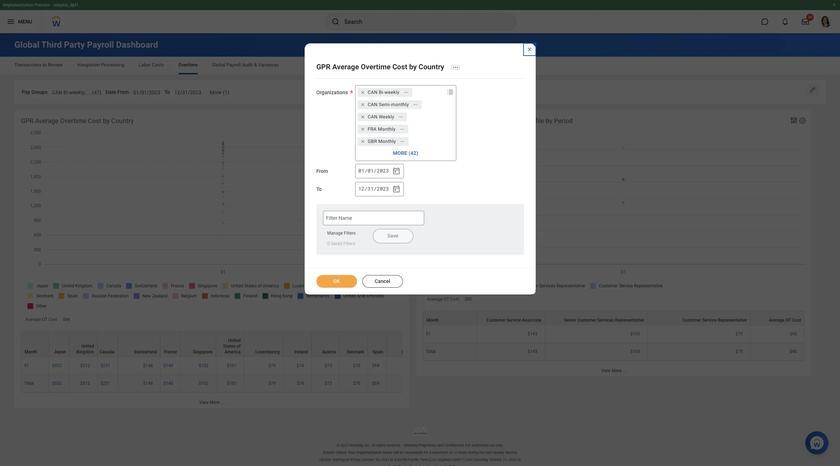 Task type: describe. For each thing, give the bounding box(es) containing it.
month for gpr average overtime cost by job profile by period
[[426, 318, 439, 323]]

month button for gpr average overtime cost by country
[[21, 332, 49, 357]]

reserved.
[[387, 444, 401, 448]]

customer service associate button
[[477, 312, 545, 325]]

pay groups element
[[52, 85, 101, 98]]

$73 button for first $70 button from the bottom
[[325, 381, 333, 387]]

view more ... for gpr average overtime cost by job profile by period
[[601, 369, 626, 374]]

all
[[372, 444, 376, 448]]

$103 for 1st $103 button from the bottom
[[631, 349, 640, 355]]

gpr for $90
[[423, 117, 435, 125]]

cancel button
[[362, 275, 403, 288]]

$251 button for $74 button for first $70 button from the bottom
[[100, 381, 111, 387]]

1 vertical spatial pacific
[[398, 465, 409, 467]]

gpr for $86
[[21, 117, 34, 125]]

global third party payroll dashboard
[[14, 40, 158, 50]]

0 vertical spatial 6:00
[[394, 458, 401, 462]]

manage filters link
[[327, 231, 356, 236]]

starting
[[333, 458, 345, 462]]

01/01/2023 text field
[[133, 85, 160, 98]]

gpr average overtime cost by country dialog
[[305, 43, 536, 295]]

$532 button for the $251 button corresponding to $74 button corresponding to 1st $70 button from the top
[[52, 363, 63, 369]]

am
[[392, 465, 398, 467]]

$75 button for first $103 button from the top of the gpr average overtime cost by job profile by period element
[[736, 331, 744, 337]]

tab list inside global third party payroll dashboard main content
[[7, 57, 833, 74]]

CAN Bi-weekly; ... (47) text field
[[52, 85, 101, 98]]

fra monthly element
[[368, 126, 396, 133]]

services
[[598, 318, 614, 323]]

country inside global third party payroll dashboard main content
[[111, 117, 134, 125]]

on
[[346, 458, 350, 462]]

gbr monthly
[[368, 139, 396, 144]]

implementation preview -   adeptai_dpt1
[[3, 3, 79, 8]]

x small image for gbr monthly
[[359, 138, 366, 145]]

x small image for fra monthly
[[359, 126, 366, 133]]

service inside © 2023 workday, inc. all rights reserved. - workday proprietary and confidential. for authorized use only. system status: your implementation tenant will be unavailable for a maximum of 12 hours during the next weekly service update; starting on friday, october 20, 2023 at 6:00 pm pacific time (los angeles) (gmt-7) until saturday, october 21, 2023 at 6:00 am pacific time (los angeles) (gmt-7).
[[505, 451, 517, 455]]

total element for gpr average overtime cost by country
[[24, 380, 34, 386]]

audit
[[242, 62, 253, 68]]

$312 button for the $251 button related to $74 button for first $70 button from the bottom
[[80, 381, 91, 387]]

0 vertical spatial time
[[420, 458, 428, 462]]

russian
[[407, 344, 423, 349]]

senior
[[564, 318, 576, 323]]

global for global third party payroll dashboard
[[14, 40, 39, 50]]

average ot cost button
[[751, 312, 805, 325]]

for
[[424, 451, 428, 455]]

gpr average overtime cost by country inside global third party payroll dashboard main content
[[21, 117, 134, 125]]

$148 button for the $140 button corresponding to the $251 button corresponding to $74 button corresponding to 1st $70 button from the top
[[143, 363, 154, 369]]

to for date from
[[165, 89, 170, 95]]

$73 button for 1st $70 button from the top
[[325, 363, 333, 369]]

$140 button for the $251 button related to $74 button for first $70 button from the bottom
[[163, 381, 174, 387]]

related actions image for fra monthly
[[400, 127, 405, 132]]

more (1)
[[210, 90, 229, 95]]

from inside gpr average overtime cost by country dialog
[[316, 168, 328, 174]]

preview
[[35, 3, 50, 8]]

fra monthly
[[368, 126, 396, 132]]

groups
[[31, 89, 48, 95]]

0 vertical spatial filters
[[344, 231, 356, 236]]

cost inside dialog
[[393, 62, 408, 71]]

©
[[337, 444, 340, 448]]

date
[[106, 89, 116, 95]]

x small image for can semi-monthly
[[359, 101, 366, 108]]

denmark
[[347, 350, 364, 355]]

12 inside to group
[[358, 186, 365, 192]]

$73 for 1st $70 button from the top
[[325, 364, 332, 369]]

1 vertical spatial (gmt-
[[442, 465, 452, 467]]

ot for gpr average overtime cost by country
[[42, 317, 47, 322]]

12/31/2023 text field
[[174, 85, 201, 98]]

average inside gpr average overtime cost by country dialog
[[332, 62, 359, 71]]

to
[[43, 62, 47, 68]]

$251 for the $251 button corresponding to $74 button corresponding to 1st $70 button from the top
[[100, 364, 110, 369]]

hours
[[458, 451, 467, 455]]

transactions
[[14, 62, 42, 68]]

$102 button for the $140 button corresponding to the $251 button corresponding to $74 button corresponding to 1st $70 button from the top
[[199, 363, 210, 369]]

weekly inside option
[[379, 114, 394, 120]]

switzerland
[[134, 350, 157, 355]]

20,
[[376, 458, 380, 462]]

organizations
[[316, 90, 348, 95]]

integration processing
[[77, 62, 124, 68]]

to element
[[174, 85, 201, 98]]

monthly
[[391, 102, 409, 107]]

processing
[[101, 62, 124, 68]]

will
[[394, 451, 399, 455]]

spain button
[[368, 332, 387, 357]]

notifications large image
[[782, 18, 789, 25]]

profile
[[526, 117, 544, 125]]

$312 for 1st $70 button from the top
[[80, 364, 90, 369]]

variances
[[258, 62, 279, 68]]

customer service associate
[[487, 318, 542, 323]]

view for gpr average overtime cost by job profile by period
[[601, 369, 611, 374]]

average ot cost for gpr average overtime cost by country
[[25, 317, 57, 322]]

more (42)
[[393, 150, 418, 156]]

2023 right "21,"
[[509, 458, 517, 462]]

united for kingdom
[[81, 344, 94, 349]]

fra
[[368, 126, 377, 132]]

use
[[490, 444, 495, 448]]

can bi-weekly, press delete to clear value. option
[[358, 88, 412, 97]]

federation
[[402, 350, 423, 355]]

friday,
[[351, 458, 361, 462]]

$102 button for the $251 button related to $74 button for first $70 button from the bottom the $140 button
[[199, 381, 210, 387]]

7)
[[462, 458, 465, 462]]

inbox large image
[[802, 18, 809, 25]]

country inside dialog
[[419, 62, 444, 71]]

date from
[[106, 89, 129, 95]]

items selected list box
[[356, 87, 445, 158]]

total for gpr average overtime cost by country
[[24, 381, 34, 386]]

manage filters
[[327, 231, 356, 236]]

senior customer services representative button
[[545, 312, 648, 325]]

gpr inside dialog
[[316, 62, 331, 71]]

more (42) button
[[393, 150, 419, 157]]

$90 for topmost $90 button
[[465, 297, 472, 302]]

integration
[[77, 62, 100, 68]]

pay
[[22, 89, 30, 95]]

weekly inside © 2023 workday, inc. all rights reserved. - workday proprietary and confidential. for authorized use only. system status: your implementation tenant will be unavailable for a maximum of 12 hours during the next weekly service update; starting on friday, october 20, 2023 at 6:00 pm pacific time (los angeles) (gmt-7) until saturday, october 21, 2023 at 6:00 am pacific time (los angeles) (gmt-7).
[[493, 451, 505, 455]]

01 / 01 / 2023
[[358, 167, 389, 174]]

ireland button
[[283, 332, 311, 357]]

states
[[223, 344, 236, 349]]

profile logan mcneil element
[[816, 14, 836, 30]]

row containing month
[[423, 311, 805, 326]]

russian federation image for $69 button for first $70 button from the bottom
[[390, 381, 423, 387]]

0 vertical spatial angeles)
[[437, 458, 451, 462]]

close environment banner image
[[832, 3, 837, 7]]

prompts image
[[446, 88, 455, 96]]

1 horizontal spatial (los
[[429, 458, 436, 462]]

1 vertical spatial time
[[410, 465, 418, 467]]

inc.
[[365, 444, 371, 448]]

gpr average overtime cost by country element
[[14, 110, 687, 409]]

customer for customer service representative
[[683, 318, 702, 323]]

More (1) text field
[[210, 85, 229, 98]]

... inside 'text field'
[[87, 90, 91, 95]]

$143 button for first $103 button from the top of the gpr average overtime cost by job profile by period element
[[528, 331, 539, 337]]

workday
[[404, 444, 418, 448]]

bi- for weekly;
[[63, 90, 69, 95]]

footer containing © 2023 workday, inc. all rights reserved. - workday proprietary and confidential. for authorized use only. system status: your implementation tenant will be unavailable for a maximum of 12 hours during the next weekly service update; starting on friday, october 20, 2023 at 6:00 pm pacific time (los angeles) (gmt-7) until saturday, october 21, 2023 at 6:00 am pacific time (los angeles) (gmt-7).
[[0, 427, 840, 467]]

austria
[[322, 350, 336, 355]]

costs
[[152, 62, 164, 68]]

21,
[[503, 458, 508, 462]]

01 element for gpr average overtime cost by job profile by period
[[426, 330, 431, 337]]

7).
[[452, 465, 456, 467]]

during
[[468, 451, 478, 455]]

31
[[368, 186, 374, 192]]

more inside gpr average overtime cost by country element
[[210, 400, 220, 406]]

singapore button
[[181, 332, 216, 357]]

2 $143 from the top
[[528, 349, 538, 355]]

third
[[41, 40, 62, 50]]

$101 for $74 button corresponding to 1st $70 button from the top
[[227, 364, 237, 369]]

01/01/2023
[[133, 90, 160, 95]]

$69 button for first $70 button from the bottom
[[372, 381, 381, 387]]

overtime inside tab list
[[179, 62, 198, 68]]

cancel
[[375, 279, 390, 284]]

can bi-weekly element
[[368, 89, 400, 96]]

pay groups
[[22, 89, 48, 95]]

gpr average overtime cost by country link
[[316, 62, 444, 71]]

switzerland button
[[118, 332, 160, 357]]

labor costs
[[139, 62, 164, 68]]

$312 for first $70 button from the bottom
[[80, 381, 90, 386]]

labor
[[139, 62, 151, 68]]

0 saved filters button
[[323, 240, 359, 248]]

$79 button for $74 button corresponding to 1st $70 button from the top
[[268, 363, 277, 369]]

0 vertical spatial (gmt-
[[452, 458, 462, 462]]

$148 for the $140 button corresponding to the $251 button corresponding to $74 button corresponding to 1st $70 button from the top $148 button
[[143, 364, 153, 369]]

$312 button for the $251 button corresponding to $74 button corresponding to 1st $70 button from the top
[[80, 363, 91, 369]]

$140 for the $251 button related to $74 button for first $70 button from the bottom the $140 button
[[163, 381, 173, 386]]

can for can semi-monthly
[[368, 102, 378, 107]]

system
[[323, 451, 335, 455]]

total for gpr average overtime cost by job profile by period
[[426, 349, 436, 355]]

0 saved filters
[[327, 241, 356, 246]]

2023 right 20, on the left bottom of page
[[381, 458, 389, 462]]

more inside gpr average overtime cost by job profile by period element
[[612, 369, 622, 374]]

period
[[554, 117, 573, 125]]

0 vertical spatial payroll
[[87, 40, 114, 50]]

more inside button
[[393, 150, 407, 156]]

associate
[[522, 318, 542, 323]]

and
[[438, 444, 444, 448]]

senior customer services representative
[[564, 318, 644, 323]]

$90 for $90 button corresponding to 1st $103 button from the bottom
[[790, 349, 797, 355]]

$90 button for first $103 button from the top of the gpr average overtime cost by job profile by period element
[[790, 331, 798, 337]]

manage
[[327, 231, 343, 236]]

proprietary
[[419, 444, 437, 448]]

tenant
[[383, 451, 393, 455]]

average ot cost for gpr average overtime cost by job profile by period
[[427, 297, 459, 302]]

saturday,
[[474, 458, 489, 462]]

2 $103 button from the top
[[631, 349, 641, 355]]

$74 for $74 button for first $70 button from the bottom
[[297, 381, 304, 386]]

1 vertical spatial 6:00
[[384, 465, 391, 467]]

pm
[[402, 458, 408, 462]]

can semi-monthly, press delete to clear value. option
[[358, 100, 422, 109]]

$103 for first $103 button from the top of the gpr average overtime cost by job profile by period element
[[631, 332, 640, 337]]

russian federation image for $69 button related to 1st $70 button from the top
[[390, 363, 423, 369]]

01 inside gpr average overtime cost by job profile by period element
[[426, 332, 431, 337]]

authorized
[[472, 444, 489, 448]]

ot for gpr average overtime cost by job profile by period
[[444, 297, 449, 302]]



Task type: vqa. For each thing, say whether or not it's contained in the screenshot.
middle Location
no



Task type: locate. For each thing, give the bounding box(es) containing it.
total element
[[426, 348, 436, 355], [24, 380, 34, 386]]

1 calendar image from the top
[[392, 167, 401, 176]]

1 vertical spatial $69 button
[[372, 381, 381, 387]]

total element inside gpr average overtime cost by country element
[[24, 380, 34, 386]]

weekly down only.
[[493, 451, 505, 455]]

1 vertical spatial angeles)
[[427, 465, 441, 467]]

1 vertical spatial implementation
[[356, 451, 382, 455]]

1 $101 button from the top
[[227, 363, 238, 369]]

gpr average overtime cost by country down weekly;
[[21, 117, 134, 125]]

/
[[365, 167, 368, 174], [374, 167, 377, 174], [365, 186, 368, 192], [374, 186, 377, 192]]

view more ...
[[601, 369, 626, 374], [199, 400, 224, 406]]

$148 button
[[143, 363, 154, 369], [143, 381, 154, 387]]

$70
[[353, 364, 360, 369], [353, 381, 360, 386]]

01 inside gpr average overtime cost by country element
[[24, 364, 29, 369]]

&
[[254, 62, 257, 68]]

calendar image down the more (42)
[[392, 167, 401, 176]]

global up more (1) text field at the left of page
[[212, 62, 226, 68]]

$101 button for the $102 button corresponding to the $140 button corresponding to the $251 button corresponding to $74 button corresponding to 1st $70 button from the top
[[227, 363, 238, 369]]

row
[[423, 311, 805, 326], [423, 326, 805, 343], [21, 331, 687, 357], [423, 343, 805, 361], [21, 357, 687, 375], [21, 375, 687, 393]]

from group
[[355, 164, 404, 178]]

angeles) down a
[[427, 465, 441, 467]]

$86
[[63, 317, 70, 322]]

overtime inside gpr average overtime cost by job profile by period element
[[462, 117, 488, 125]]

1 vertical spatial $75
[[736, 349, 743, 355]]

0 vertical spatial of
[[237, 344, 241, 349]]

related actions image
[[404, 90, 409, 95], [400, 139, 405, 144]]

x small image for can bi-weekly
[[359, 89, 366, 96]]

$69 button for 1st $70 button from the top
[[372, 363, 381, 369]]

edit image
[[809, 86, 816, 94]]

status:
[[336, 451, 347, 455]]

x small image inside fra monthly, press delete to clear value. option
[[359, 126, 366, 133]]

the
[[479, 451, 484, 455]]

time down the unavailable
[[410, 465, 418, 467]]

related actions image for can weekly
[[398, 114, 403, 119]]

$69 button
[[372, 363, 381, 369], [372, 381, 381, 387]]

month inside gpr average overtime cost by country element
[[25, 350, 37, 355]]

gbr monthly element
[[368, 138, 396, 145]]

2 $101 from the top
[[227, 381, 237, 386]]

view more ... link for gpr average overtime cost by job profile by period
[[416, 365, 811, 377]]

0 vertical spatial $103 button
[[631, 331, 641, 337]]

can right groups
[[52, 90, 62, 95]]

1 horizontal spatial representative
[[718, 318, 747, 323]]

$70 for 1st $70 button from the top
[[353, 364, 360, 369]]

1 vertical spatial $251 button
[[100, 381, 111, 387]]

customer
[[487, 318, 506, 323], [578, 318, 597, 323], [683, 318, 702, 323]]

can inside option
[[368, 90, 378, 95]]

$103
[[631, 332, 640, 337], [631, 349, 640, 355]]

0 vertical spatial $69
[[372, 364, 380, 369]]

2 customer from the left
[[578, 318, 597, 323]]

2 horizontal spatial average ot cost
[[769, 318, 801, 323]]

of inside united states of america
[[237, 344, 241, 349]]

view inside gpr average overtime cost by country element
[[199, 400, 209, 406]]

2 $148 button from the top
[[143, 381, 154, 387]]

global for global payroll audit & variances
[[212, 62, 226, 68]]

1 horizontal spatial time
[[420, 458, 428, 462]]

0 vertical spatial $70 button
[[353, 363, 361, 369]]

by inside dialog
[[409, 62, 417, 71]]

12 inside © 2023 workday, inc. all rights reserved. - workday proprietary and confidential. for authorized use only. system status: your implementation tenant will be unavailable for a maximum of 12 hours during the next weekly service update; starting on friday, october 20, 2023 at 6:00 pm pacific time (los angeles) (gmt-7) until saturday, october 21, 2023 at 6:00 am pacific time (los angeles) (gmt-7).
[[453, 451, 457, 455]]

view more ... for gpr average overtime cost by country
[[199, 400, 224, 406]]

to inside global third party payroll dashboard main content
[[165, 89, 170, 95]]

1 horizontal spatial total
[[426, 349, 436, 355]]

0 vertical spatial related actions image
[[404, 90, 409, 95]]

overtime inside gpr average overtime cost by country element
[[60, 117, 86, 125]]

0 vertical spatial view more ...
[[601, 369, 626, 374]]

monthly down fra monthly, press delete to clear value. option
[[378, 139, 396, 144]]

adeptai_dpt1
[[54, 3, 79, 8]]

1 $143 button from the top
[[528, 331, 539, 337]]

$86 button
[[63, 317, 71, 323]]

(gmt- down maximum
[[442, 465, 452, 467]]

related actions image inside can semi-monthly, press delete to clear value. option
[[413, 102, 418, 107]]

average inside average ot cost popup button
[[769, 318, 785, 323]]

0 vertical spatial gpr average overtime cost by country
[[316, 62, 444, 71]]

service for associate
[[507, 318, 521, 323]]

your
[[348, 451, 355, 455]]

0 horizontal spatial (los
[[419, 465, 426, 467]]

filters inside popup button
[[344, 241, 356, 246]]

related actions image for gbr monthly
[[400, 139, 405, 144]]

implementation down inc.
[[356, 451, 382, 455]]

- right preview
[[51, 3, 52, 8]]

- inside © 2023 workday, inc. all rights reserved. - workday proprietary and confidential. for authorized use only. system status: your implementation tenant will be unavailable for a maximum of 12 hours during the next weekly service update; starting on friday, october 20, 2023 at 6:00 pm pacific time (los angeles) (gmt-7) until saturday, october 21, 2023 at 6:00 am pacific time (los angeles) (gmt-7).
[[402, 444, 403, 448]]

bi- right groups
[[63, 90, 69, 95]]

... for gpr average overtime cost by job profile by period
[[623, 369, 626, 374]]

to for from
[[316, 186, 322, 192]]

related actions image right monthly
[[413, 102, 418, 107]]

x small image left the can bi-weekly element
[[359, 89, 366, 96]]

close endorsement request status image
[[527, 47, 533, 52]]

america
[[225, 350, 241, 355]]

$102
[[199, 364, 209, 369], [199, 381, 209, 386]]

1 $143 from the top
[[528, 332, 538, 337]]

1 horizontal spatial 6:00
[[394, 458, 401, 462]]

bi- inside 'text field'
[[63, 90, 69, 95]]

0 horizontal spatial gpr
[[21, 117, 34, 125]]

01
[[358, 167, 365, 174], [368, 167, 374, 174], [426, 332, 431, 337], [24, 364, 29, 369]]

$102 for the $251 button related to $74 button for first $70 button from the bottom
[[199, 381, 209, 386]]

$143 button
[[528, 331, 539, 337], [528, 349, 539, 355]]

united for states
[[228, 338, 241, 343]]

a
[[429, 451, 431, 455]]

gbr
[[368, 139, 377, 144]]

month inside gpr average overtime cost by job profile by period element
[[426, 318, 439, 323]]

related actions image for can semi-monthly
[[413, 102, 418, 107]]

1 $140 from the top
[[163, 364, 173, 369]]

0 vertical spatial (los
[[429, 458, 436, 462]]

1 vertical spatial view more ...
[[199, 400, 224, 406]]

$251 button for $74 button corresponding to 1st $70 button from the top
[[100, 363, 111, 369]]

view more ... inside gpr average overtime cost by job profile by period element
[[601, 369, 626, 374]]

$75 button for 1st $103 button from the bottom
[[736, 349, 744, 355]]

$148 for the $251 button related to $74 button for first $70 button from the bottom the $140 button's $148 button
[[143, 381, 153, 386]]

1 vertical spatial payroll
[[227, 62, 241, 68]]

1 $148 button from the top
[[143, 363, 154, 369]]

x small image
[[359, 89, 366, 96], [359, 101, 366, 108], [359, 126, 366, 133]]

1 vertical spatial $90 button
[[790, 331, 798, 337]]

0 vertical spatial total element
[[426, 348, 436, 355]]

calendar image
[[392, 167, 401, 176], [392, 185, 401, 194]]

implementation inside implementation preview -   adeptai_dpt1 banner
[[3, 3, 34, 8]]

1 $251 button from the top
[[100, 363, 111, 369]]

view more ... inside gpr average overtime cost by country element
[[199, 400, 224, 406]]

$75 for 1st $103 button from the bottom $75 button
[[736, 349, 743, 355]]

$69 for $69 button for first $70 button from the bottom
[[372, 381, 380, 386]]

related actions image inside gbr monthly, press delete to clear value. option
[[400, 139, 405, 144]]

1 vertical spatial global
[[212, 62, 226, 68]]

calendar image for 01 / 01 / 2023
[[392, 167, 401, 176]]

1 $70 from the top
[[353, 364, 360, 369]]

2 $73 from the top
[[325, 381, 332, 386]]

6:00 left am
[[384, 465, 391, 467]]

1 vertical spatial $69
[[372, 381, 380, 386]]

1 $73 from the top
[[325, 364, 332, 369]]

2023
[[377, 167, 389, 174], [377, 186, 389, 192], [340, 444, 349, 448], [381, 458, 389, 462], [509, 458, 517, 462]]

0 vertical spatial $148 button
[[143, 363, 154, 369]]

2 $312 from the top
[[80, 381, 90, 386]]

monthly for gbr monthly
[[378, 139, 396, 144]]

0
[[327, 241, 330, 246]]

2 $79 button from the top
[[268, 381, 277, 387]]

2 at from the left
[[518, 458, 521, 462]]

to group
[[355, 182, 404, 197]]

1 vertical spatial month button
[[21, 332, 49, 357]]

rights
[[377, 444, 386, 448]]

0 horizontal spatial view more ...
[[199, 400, 224, 406]]

x small image left fra
[[359, 126, 366, 133]]

global inside tab list
[[212, 62, 226, 68]]

be
[[400, 451, 404, 455]]

(gmt- up 7).
[[452, 458, 462, 462]]

average ot cost inside average ot cost popup button
[[769, 318, 801, 323]]

can left semi- at the top left
[[368, 102, 378, 107]]

2 $140 button from the top
[[163, 381, 174, 387]]

bi- up semi- at the top left
[[379, 90, 385, 95]]

2 $532 button from the top
[[52, 381, 63, 387]]

... for gpr average overtime cost by country
[[221, 400, 224, 406]]

1 $75 from the top
[[736, 332, 743, 337]]

monthly down can weekly, press delete to clear value. option
[[378, 126, 396, 132]]

filters right 'saved'
[[344, 241, 356, 246]]

pacific down the unavailable
[[409, 458, 419, 462]]

time
[[420, 458, 428, 462], [410, 465, 418, 467]]

6:00
[[394, 458, 401, 462], [384, 465, 391, 467]]

$74 button for first $70 button from the bottom
[[297, 381, 305, 387]]

Filter Name text field
[[323, 211, 424, 225]]

united states of america button
[[216, 332, 244, 357]]

$143 button for 1st $103 button from the bottom
[[528, 349, 539, 355]]

0 horizontal spatial ot
[[42, 317, 47, 322]]

$140 button for the $251 button corresponding to $74 button corresponding to 1st $70 button from the top
[[163, 363, 174, 369]]

1 vertical spatial gpr average overtime cost by country
[[21, 117, 134, 125]]

0 vertical spatial view
[[601, 369, 611, 374]]

1 vertical spatial x small image
[[359, 138, 366, 145]]

1 representative from the left
[[615, 318, 644, 323]]

related actions image inside the can bi-weekly, press delete to clear value. option
[[404, 90, 409, 95]]

2 $69 button from the top
[[372, 381, 381, 387]]

filters up 0 saved filters "link"
[[344, 231, 356, 236]]

fra monthly, press delete to clear value. option
[[358, 125, 408, 134]]

implementation left preview
[[3, 3, 34, 8]]

2 horizontal spatial customer
[[683, 318, 702, 323]]

2 $75 from the top
[[736, 349, 743, 355]]

monthly inside gbr monthly element
[[378, 139, 396, 144]]

2 $79 from the top
[[268, 381, 276, 386]]

month button
[[423, 312, 477, 325], [21, 332, 49, 357]]

can left the weekly
[[368, 90, 378, 95]]

6:00 up am
[[394, 458, 401, 462]]

... inside gpr average overtime cost by job profile by period element
[[623, 369, 626, 374]]

$74 for $74 button corresponding to 1st $70 button from the top
[[297, 364, 304, 369]]

can bi-weekly
[[368, 90, 400, 95]]

0 vertical spatial monthly
[[378, 126, 396, 132]]

$90 for $90 button for first $103 button from the top of the gpr average overtime cost by job profile by period element
[[790, 332, 797, 337]]

1 $532 button from the top
[[52, 363, 63, 369]]

0 vertical spatial $79 button
[[268, 363, 277, 369]]

2 $532 from the top
[[52, 381, 62, 386]]

... inside gpr average overtime cost by country element
[[221, 400, 224, 406]]

tab list containing transactions to review
[[7, 57, 833, 74]]

1 vertical spatial 12
[[453, 451, 457, 455]]

0 vertical spatial $73 button
[[325, 363, 333, 369]]

2 $103 from the top
[[631, 349, 640, 355]]

global payroll audit & variances
[[212, 62, 279, 68]]

related actions image right fra monthly element on the left of the page
[[400, 127, 405, 132]]

more inside text field
[[210, 90, 222, 95]]

kingdom
[[77, 350, 94, 355]]

2 october from the left
[[489, 458, 502, 462]]

related actions image for can bi-weekly
[[404, 90, 409, 95]]

0 vertical spatial $312 button
[[80, 363, 91, 369]]

1 $79 from the top
[[268, 364, 276, 369]]

1 $70 button from the top
[[353, 363, 361, 369]]

1 $69 from the top
[[372, 364, 380, 369]]

3 x small image from the top
[[359, 126, 366, 133]]

0 horizontal spatial weekly
[[379, 114, 394, 120]]

pacific down the pm
[[398, 465, 409, 467]]

$532 for the $532 button for the $251 button corresponding to $74 button corresponding to 1st $70 button from the top
[[52, 364, 62, 369]]

france
[[164, 350, 177, 355]]

0 vertical spatial ...
[[87, 90, 91, 95]]

$90 button
[[465, 297, 473, 302], [790, 331, 798, 337], [790, 349, 798, 355]]

2 $101 button from the top
[[227, 381, 238, 387]]

2 vertical spatial related actions image
[[400, 127, 405, 132]]

related actions image inside fra monthly, press delete to clear value. option
[[400, 127, 405, 132]]

review
[[48, 62, 63, 68]]

0 vertical spatial pacific
[[409, 458, 419, 462]]

overtime
[[179, 62, 198, 68], [361, 62, 391, 71], [60, 117, 86, 125], [462, 117, 488, 125]]

2 $102 from the top
[[199, 381, 209, 386]]

can semi-monthly element
[[368, 101, 409, 108]]

0 vertical spatial $251
[[100, 364, 110, 369]]

calendar image inside to group
[[392, 185, 401, 194]]

0 vertical spatial calendar image
[[392, 167, 401, 176]]

view more ... link inside gpr average overtime cost by country element
[[14, 397, 409, 409]]

party
[[64, 40, 85, 50]]

0 vertical spatial $102
[[199, 364, 209, 369]]

1 vertical spatial $532
[[52, 381, 62, 386]]

1 vertical spatial related actions image
[[400, 139, 405, 144]]

$143
[[528, 332, 538, 337], [528, 349, 538, 355]]

customer for customer service associate
[[487, 318, 506, 323]]

time down the for
[[420, 458, 428, 462]]

0 vertical spatial $140
[[163, 364, 173, 369]]

$69 for $69 button related to 1st $70 button from the top
[[372, 364, 380, 369]]

1 customer from the left
[[487, 318, 506, 323]]

monthly for fra monthly
[[378, 126, 396, 132]]

$74 button
[[297, 363, 305, 369], [297, 381, 305, 387]]

$73 for first $70 button from the bottom
[[325, 381, 332, 386]]

(42)
[[409, 150, 418, 156]]

1 at from the left
[[390, 458, 393, 462]]

customer inside senior customer services representative popup button
[[578, 318, 597, 323]]

1 horizontal spatial view
[[601, 369, 611, 374]]

confidential.
[[444, 444, 465, 448]]

can weekly, press delete to clear value. option
[[358, 113, 407, 121]]

$101 for $74 button for first $70 button from the bottom
[[227, 381, 237, 386]]

related actions image inside can weekly, press delete to clear value. option
[[398, 114, 403, 119]]

1 horizontal spatial to
[[316, 186, 322, 192]]

implementation inside © 2023 workday, inc. all rights reserved. - workday proprietary and confidential. for authorized use only. system status: your implementation tenant will be unavailable for a maximum of 12 hours during the next weekly service update; starting on friday, october 20, 2023 at 6:00 pm pacific time (los angeles) (gmt-7) until saturday, october 21, 2023 at 6:00 am pacific time (los angeles) (gmt-7).
[[356, 451, 382, 455]]

2023 inside from group
[[377, 167, 389, 174]]

semi-
[[379, 102, 391, 107]]

1 vertical spatial view more ... link
[[14, 397, 409, 409]]

global up transactions
[[14, 40, 39, 50]]

1 $103 from the top
[[631, 332, 640, 337]]

2 $70 button from the top
[[353, 381, 361, 387]]

monthly inside fra monthly element
[[378, 126, 396, 132]]

can up fra
[[368, 114, 378, 120]]

bi- for weekly
[[379, 90, 385, 95]]

of inside © 2023 workday, inc. all rights reserved. - workday proprietary and confidential. for authorized use only. system status: your implementation tenant will be unavailable for a maximum of 12 hours during the next weekly service update; starting on friday, october 20, 2023 at 6:00 pm pacific time (los angeles) (gmt-7) until saturday, october 21, 2023 at 6:00 am pacific time (los angeles) (gmt-7).
[[449, 451, 452, 455]]

1 horizontal spatial 01 element
[[426, 330, 431, 337]]

$148
[[143, 364, 153, 369], [143, 381, 153, 386]]

can inside 'text field'
[[52, 90, 62, 95]]

$532 button
[[52, 363, 63, 369], [52, 381, 63, 387]]

0 vertical spatial $75
[[736, 332, 743, 337]]

customer inside customer service representative popup button
[[683, 318, 702, 323]]

1 vertical spatial united
[[81, 344, 94, 349]]

united inside united kingdom
[[81, 344, 94, 349]]

0 vertical spatial $103
[[631, 332, 640, 337]]

united kingdom button
[[69, 332, 97, 357]]

related actions image down monthly
[[398, 114, 403, 119]]

x small image left semi- at the top left
[[359, 101, 366, 108]]

russian federation
[[402, 344, 423, 355]]

2 vertical spatial x small image
[[359, 126, 366, 133]]

0 vertical spatial implementation
[[3, 3, 34, 8]]

can for can bi-weekly
[[368, 90, 378, 95]]

1 $312 button from the top
[[80, 363, 91, 369]]

2023 inside to group
[[377, 186, 389, 192]]

1 vertical spatial $103
[[631, 349, 640, 355]]

total inside gpr average overtime cost by job profile by period element
[[426, 349, 436, 355]]

russian federation image
[[390, 363, 423, 369], [390, 381, 423, 387]]

of up america
[[237, 344, 241, 349]]

related actions image up monthly
[[404, 90, 409, 95]]

2 $143 button from the top
[[528, 349, 539, 355]]

1 vertical spatial $70 button
[[353, 381, 361, 387]]

0 saved filters link
[[327, 241, 356, 246]]

1 $103 button from the top
[[631, 331, 641, 337]]

$532 for the $532 button corresponding to the $251 button related to $74 button for first $70 button from the bottom
[[52, 381, 62, 386]]

angeles) down maximum
[[437, 458, 451, 462]]

1 horizontal spatial implementation
[[356, 451, 382, 455]]

1 vertical spatial weekly
[[493, 451, 505, 455]]

2 horizontal spatial gpr
[[423, 117, 435, 125]]

0 vertical spatial $101 button
[[227, 363, 238, 369]]

$70 for first $70 button from the bottom
[[353, 381, 360, 386]]

1 $74 from the top
[[297, 364, 304, 369]]

2 horizontal spatial ...
[[623, 369, 626, 374]]

2 $140 from the top
[[163, 381, 173, 386]]

0 vertical spatial $312
[[80, 364, 90, 369]]

$140 for the $140 button corresponding to the $251 button corresponding to $74 button corresponding to 1st $70 button from the top
[[163, 364, 173, 369]]

date from element
[[133, 85, 160, 98]]

average ot cost inside gpr average overtime cost by country element
[[25, 317, 57, 322]]

0 horizontal spatial gpr average overtime cost by country
[[21, 117, 134, 125]]

0 horizontal spatial view
[[199, 400, 209, 406]]

calendar image for 12 / 31 / 2023
[[392, 185, 401, 194]]

gpr average overtime cost by job profile by period element
[[416, 110, 811, 377]]

cost inside popup button
[[792, 318, 801, 323]]

total element for gpr average overtime cost by job profile by period
[[426, 348, 436, 355]]

calendar image right 12 / 31 / 2023
[[392, 185, 401, 194]]

1 $69 button from the top
[[372, 363, 381, 369]]

2 x small image from the top
[[359, 101, 366, 108]]

service for representative
[[703, 318, 717, 323]]

ot inside gpr average overtime cost by country element
[[42, 317, 47, 322]]

x small image left can weekly element
[[359, 113, 366, 121]]

1 vertical spatial x small image
[[359, 101, 366, 108]]

ireland
[[295, 350, 308, 355]]

1 vertical spatial to
[[316, 186, 322, 192]]

calendar image inside from group
[[392, 167, 401, 176]]

0 horizontal spatial time
[[410, 465, 418, 467]]

2023 right ©
[[340, 444, 349, 448]]

gbr monthly, press delete to clear value. option
[[358, 137, 409, 146]]

1 vertical spatial $140
[[163, 381, 173, 386]]

x small image
[[359, 113, 366, 121], [359, 138, 366, 145]]

1 $102 from the top
[[199, 364, 209, 369]]

2 $148 from the top
[[143, 381, 153, 386]]

(los down the for
[[419, 465, 426, 467]]

(los down a
[[429, 458, 436, 462]]

next
[[485, 451, 492, 455]]

can weekly element
[[368, 114, 394, 120]]

united inside united states of america
[[228, 338, 241, 343]]

to inside gpr average overtime cost by country dialog
[[316, 186, 322, 192]]

0 horizontal spatial total element
[[24, 380, 34, 386]]

0 vertical spatial $140 button
[[163, 363, 174, 369]]

total inside gpr average overtime cost by country element
[[24, 381, 34, 386]]

2 $102 button from the top
[[199, 381, 210, 387]]

row containing united states of america
[[21, 331, 687, 357]]

at right "21,"
[[518, 458, 521, 462]]

$312
[[80, 364, 90, 369], [80, 381, 90, 386]]

global third party payroll dashboard main content
[[0, 33, 840, 415]]

can weekly
[[368, 114, 394, 120]]

$70 button
[[353, 363, 361, 369], [353, 381, 361, 387]]

1 vertical spatial $79
[[268, 381, 276, 386]]

can for can weekly
[[368, 114, 378, 120]]

view more ... link for gpr average overtime cost by country
[[14, 397, 409, 409]]

2 $73 button from the top
[[325, 381, 333, 387]]

1 vertical spatial country
[[111, 117, 134, 125]]

$74 button for 1st $70 button from the top
[[297, 363, 305, 369]]

2 representative from the left
[[718, 318, 747, 323]]

representative
[[615, 318, 644, 323], [718, 318, 747, 323]]

october
[[362, 458, 375, 462], [489, 458, 502, 462]]

1 $101 from the top
[[227, 364, 237, 369]]

united up states
[[228, 338, 241, 343]]

payroll up the integration processing
[[87, 40, 114, 50]]

$103 button
[[631, 331, 641, 337], [631, 349, 641, 355]]

can for can bi-weekly; ... (47)
[[52, 90, 62, 95]]

from
[[117, 89, 129, 95], [316, 168, 328, 174]]

$251 button
[[100, 363, 111, 369], [100, 381, 111, 387]]

dashboard
[[116, 40, 158, 50]]

search image
[[331, 17, 340, 26]]

2023 right 31
[[377, 186, 389, 192]]

of down the confidential.
[[449, 451, 452, 455]]

1 horizontal spatial month
[[426, 318, 439, 323]]

$79 button for $74 button for first $70 button from the bottom
[[268, 381, 277, 387]]

01 element for gpr average overtime cost by country
[[24, 362, 29, 369]]

2 $251 from the top
[[100, 381, 110, 386]]

overtime inside gpr average overtime cost by country dialog
[[361, 62, 391, 71]]

0 vertical spatial $69 button
[[372, 363, 381, 369]]

$101 button for the $102 button corresponding to the $251 button related to $74 button for first $70 button from the bottom the $140 button
[[227, 381, 238, 387]]

x small image for can weekly
[[359, 113, 366, 121]]

$532 button for the $251 button related to $74 button for first $70 button from the bottom
[[52, 381, 63, 387]]

x small image left gbr
[[359, 138, 366, 145]]

total element inside gpr average overtime cost by job profile by period element
[[426, 348, 436, 355]]

1 $73 button from the top
[[325, 363, 333, 369]]

implementation preview -   adeptai_dpt1 banner
[[0, 0, 840, 33]]

view for gpr average overtime cost by country
[[199, 400, 209, 406]]

related actions image
[[413, 102, 418, 107], [398, 114, 403, 119], [400, 127, 405, 132]]

1 vertical spatial total
[[24, 381, 34, 386]]

2 russian federation image from the top
[[390, 381, 423, 387]]

0 vertical spatial $251 button
[[100, 363, 111, 369]]

france button
[[160, 332, 180, 357]]

x small image inside can semi-monthly, press delete to clear value. option
[[359, 101, 366, 108]]

0 vertical spatial $90 button
[[465, 297, 473, 302]]

weekly
[[385, 90, 400, 95]]

2 calendar image from the top
[[392, 185, 401, 194]]

2 vertical spatial ...
[[221, 400, 224, 406]]

0 vertical spatial $148
[[143, 364, 153, 369]]

$75 for $75 button associated with first $103 button from the top of the gpr average overtime cost by job profile by period element
[[736, 332, 743, 337]]

2023 up to group
[[377, 167, 389, 174]]

12 / 31 / 2023
[[358, 186, 389, 192]]

october left "21,"
[[489, 458, 502, 462]]

payroll left audit at left top
[[227, 62, 241, 68]]

canada
[[99, 350, 114, 355]]

1 vertical spatial $101
[[227, 381, 237, 386]]

0 vertical spatial $74
[[297, 364, 304, 369]]

1 x small image from the top
[[359, 113, 366, 121]]

1 $140 button from the top
[[163, 363, 174, 369]]

0 vertical spatial $102 button
[[199, 363, 210, 369]]

ot inside popup button
[[786, 318, 791, 323]]

weekly down can semi-monthly element at the top of the page
[[379, 114, 394, 120]]

$90 button for 1st $103 button from the bottom
[[790, 349, 798, 355]]

3 customer from the left
[[683, 318, 702, 323]]

update;
[[319, 458, 332, 462]]

- inside banner
[[51, 3, 52, 8]]

12 down the confidential.
[[453, 451, 457, 455]]

1 $312 from the top
[[80, 364, 90, 369]]

x small image inside gbr monthly, press delete to clear value. option
[[359, 138, 366, 145]]

1 $79 button from the top
[[268, 363, 277, 369]]

1 horizontal spatial view more ...
[[601, 369, 626, 374]]

2 $70 from the top
[[353, 381, 360, 386]]

month button for gpr average overtime cost by job profile by period
[[423, 312, 477, 325]]

2 horizontal spatial ot
[[786, 318, 791, 323]]

from inside global third party payroll dashboard main content
[[117, 89, 129, 95]]

1 $251 from the top
[[100, 364, 110, 369]]

1 horizontal spatial ot
[[444, 297, 449, 302]]

related actions image up the more (42)
[[400, 139, 405, 144]]

1 x small image from the top
[[359, 89, 366, 96]]

1 horizontal spatial bi-
[[379, 90, 385, 95]]

view more ... link
[[416, 365, 811, 377], [14, 397, 409, 409]]

$73
[[325, 364, 332, 369], [325, 381, 332, 386]]

0 horizontal spatial (gmt-
[[442, 465, 452, 467]]

2 x small image from the top
[[359, 138, 366, 145]]

october left 20, on the left bottom of page
[[362, 458, 375, 462]]

ok
[[333, 279, 340, 284]]

customer inside customer service associate popup button
[[487, 318, 506, 323]]

2 $74 from the top
[[297, 381, 304, 386]]

view inside gpr average overtime cost by job profile by period element
[[601, 369, 611, 374]]

bi- inside option
[[379, 90, 385, 95]]

2 $69 from the top
[[372, 381, 380, 386]]

1 $148 from the top
[[143, 364, 153, 369]]

$102 for the $251 button corresponding to $74 button corresponding to 1st $70 button from the top
[[199, 364, 209, 369]]

2 $312 button from the top
[[80, 381, 91, 387]]

singapore
[[193, 350, 213, 355]]

$148 button for the $251 button related to $74 button for first $70 button from the bottom the $140 button
[[143, 381, 154, 387]]

gpr average overtime cost by job profile by period
[[423, 117, 573, 125]]

1 vertical spatial related actions image
[[398, 114, 403, 119]]

tab list
[[7, 57, 833, 74]]

12
[[358, 186, 365, 192], [453, 451, 457, 455]]

1 $74 button from the top
[[297, 363, 305, 369]]

0 horizontal spatial customer
[[487, 318, 506, 323]]

$251 for the $251 button related to $74 button for first $70 button from the bottom
[[100, 381, 110, 386]]

1 $102 button from the top
[[199, 363, 210, 369]]

01 element
[[426, 330, 431, 337], [24, 362, 29, 369]]

1 $532 from the top
[[52, 364, 62, 369]]

$75
[[736, 332, 743, 337], [736, 349, 743, 355]]

footer
[[0, 427, 840, 467]]

12 left 31
[[358, 186, 365, 192]]

1 $75 button from the top
[[736, 331, 744, 337]]

0 vertical spatial $143
[[528, 332, 538, 337]]

united up kingdom
[[81, 344, 94, 349]]

0 horizontal spatial month
[[25, 350, 37, 355]]

united kingdom
[[77, 344, 94, 355]]

saved
[[331, 241, 343, 246]]

gpr average overtime cost by country up can bi-weekly
[[316, 62, 444, 71]]

2 $74 button from the top
[[297, 381, 305, 387]]

payroll
[[87, 40, 114, 50], [227, 62, 241, 68]]

$69
[[372, 364, 380, 369], [372, 381, 380, 386]]

1 october from the left
[[362, 458, 375, 462]]

1 vertical spatial (los
[[419, 465, 426, 467]]

gpr average overtime cost by country inside dialog
[[316, 62, 444, 71]]

month for gpr average overtime cost by country
[[25, 350, 37, 355]]

2 $75 button from the top
[[736, 349, 744, 355]]

2 $251 button from the top
[[100, 381, 111, 387]]

at up am
[[390, 458, 393, 462]]

1 russian federation image from the top
[[390, 363, 423, 369]]

- up be
[[402, 444, 403, 448]]

payroll inside tab list
[[227, 62, 241, 68]]

0 horizontal spatial ...
[[87, 90, 91, 95]]



